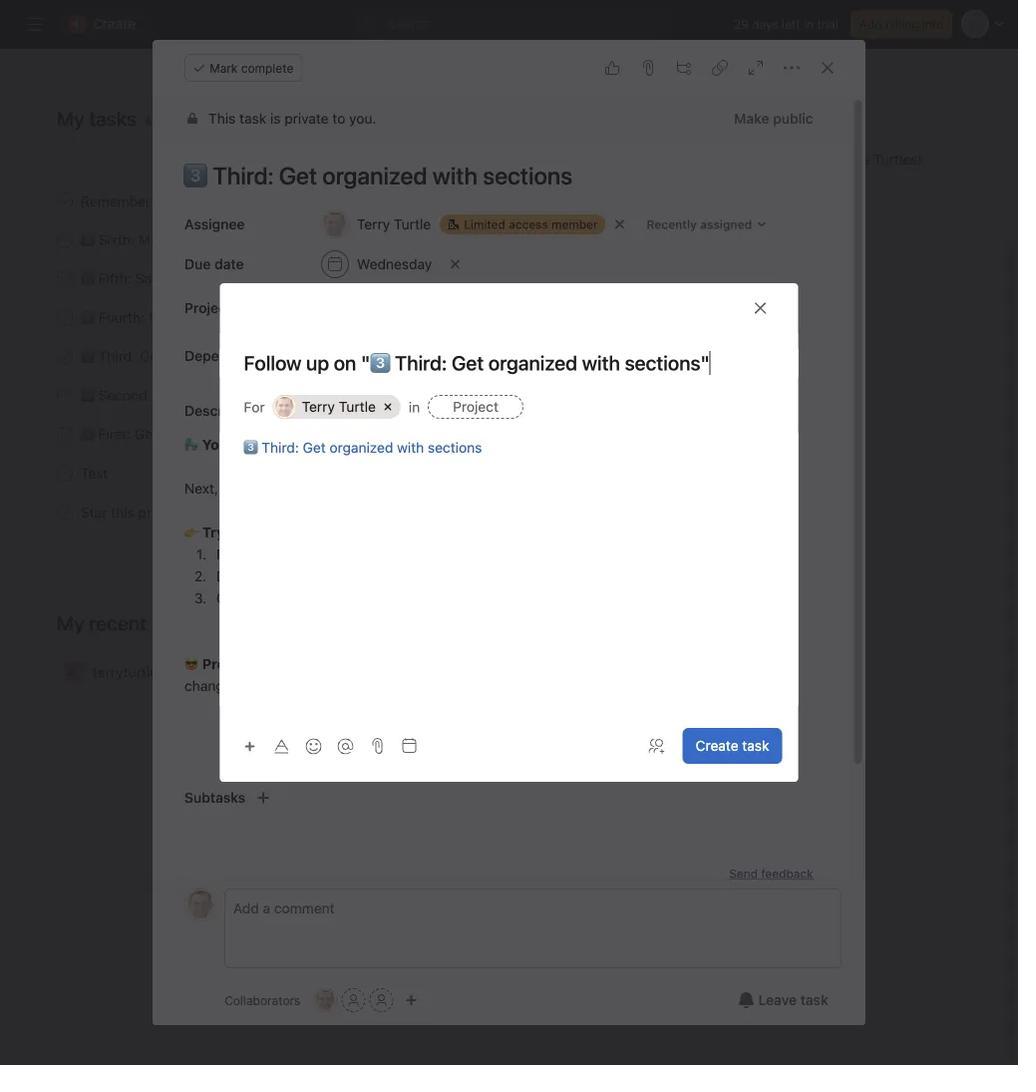 Task type: locate. For each thing, give the bounding box(es) containing it.
3️⃣ third: get organized with sections down 'turtle'
[[244, 439, 482, 456]]

is down 'make public' "button"
[[758, 151, 768, 168]]

first:
[[99, 426, 131, 442]]

1 horizontal spatial add
[[481, 568, 505, 585]]

2 completed image from the top
[[53, 267, 77, 291]]

0 horizontal spatial 1:1
[[226, 664, 243, 680]]

0 vertical spatial on
[[181, 309, 197, 325]]

third: down fourth: in the top left of the page
[[99, 348, 136, 364]]

tasks down 3️⃣ third: get organized with sections link
[[364, 480, 398, 497]]

1 vertical spatial this
[[283, 590, 306, 606]]

about terry
[[695, 107, 801, 130]]

completed checkbox left 4️⃣
[[53, 306, 77, 330]]

tuesday
[[551, 194, 598, 208]]

1 vertical spatial work
[[305, 309, 336, 325]]

feedback
[[762, 867, 814, 881]]

tasks inside the description document
[[364, 480, 398, 497]]

2 wednesday from the top
[[533, 272, 598, 286]]

2 wednesday button from the top
[[533, 272, 598, 286]]

wednesday
[[533, 233, 598, 247], [533, 272, 598, 286], [533, 311, 598, 325], [533, 350, 598, 364]]

2 vertical spatial the
[[383, 568, 404, 585]]

0 horizontal spatial private
[[285, 110, 329, 127]]

mark complete button
[[185, 54, 303, 82]]

1 vertical spatial terryturtle85 / maria 1:1 link
[[33, 653, 637, 691]]

a right affect
[[576, 656, 583, 672]]

4 wednesday from the top
[[533, 350, 598, 364]]

search button
[[354, 8, 673, 40]]

0 horizontal spatial organized
[[167, 348, 230, 364]]

0 vertical spatial is
[[270, 110, 281, 127]]

dependencies
[[185, 348, 279, 364]]

my left tasks
[[334, 656, 353, 672]]

1 vertical spatial /
[[179, 664, 183, 680]]

1 vertical spatial completed image
[[53, 267, 77, 291]]

add subtasks image
[[256, 790, 272, 806]]

1 horizontal spatial is
[[758, 151, 768, 168]]

4 completed checkbox from the top
[[53, 345, 77, 369]]

test
[[81, 465, 108, 482]]

29 days left in trial
[[734, 17, 839, 31]]

3️⃣ down 'for'
[[244, 439, 258, 456]]

of
[[226, 309, 239, 325]]

1 completed image from the top
[[53, 228, 77, 252]]

make left public
[[735, 110, 770, 127]]

tt for the bottom tt button
[[318, 994, 333, 1007]]

0 vertical spatial tt
[[277, 400, 293, 414]]

create
[[696, 738, 739, 754]]

new
[[419, 546, 445, 563], [520, 568, 547, 585]]

private up your
[[421, 656, 466, 672]]

add up 6️⃣ sixth: make work manageable
[[171, 193, 196, 209]]

main content containing this task is private to you.
[[145, 97, 851, 1011]]

0 horizontal spatial the
[[186, 387, 207, 403]]

sections up right
[[265, 348, 319, 364]]

1 vertical spatial is
[[758, 151, 768, 168]]

is inside 3️⃣ third: get organized with sections dialog
[[270, 110, 281, 127]]

/ up member
[[556, 194, 560, 208]]

terryturtle85 up access
[[481, 194, 553, 208]]

limited
[[464, 217, 506, 231]]

organized down 'turtle'
[[330, 439, 393, 456]]

sections
[[265, 348, 319, 364], [428, 439, 482, 456], [302, 678, 356, 694]]

that's
[[254, 387, 290, 403]]

5 completed image from the top
[[53, 461, 77, 485]]

1 vertical spatial tt
[[193, 898, 208, 912]]

0 horizontal spatial third:
[[99, 348, 136, 364]]

0 vertical spatial new
[[419, 546, 445, 563]]

add right (or at the left bottom of page
[[481, 568, 505, 585]]

0 horizontal spatial terry
[[302, 399, 335, 415]]

0 vertical spatial /
[[556, 194, 560, 208]]

the up you're
[[383, 568, 404, 585]]

in right sections
[[319, 656, 330, 672]]

3️⃣
[[81, 348, 95, 364], [244, 439, 258, 456]]

completed image for 6️⃣
[[53, 228, 77, 252]]

0 vertical spatial tt button
[[185, 889, 217, 921]]

0 horizontal spatial maria
[[187, 664, 222, 680]]

1 vertical spatial maria
[[187, 664, 222, 680]]

/
[[556, 194, 560, 208], [179, 664, 183, 680]]

0 vertical spatial 1:1
[[598, 194, 612, 208]]

in left that
[[581, 568, 593, 585]]

name down about terry
[[718, 151, 754, 168]]

0 vertical spatial completed checkbox
[[53, 306, 77, 330]]

6 completed checkbox from the top
[[53, 500, 77, 524]]

🛼
[[185, 436, 199, 453]]

maria left tip:
[[187, 664, 222, 680]]

0 vertical spatial the
[[336, 193, 357, 209]]

4️⃣ fourth: stay on top of incoming work
[[81, 309, 336, 325]]

terry down public
[[772, 151, 805, 168]]

tt for tt button to the left
[[193, 898, 208, 912]]

2 vertical spatial with
[[402, 480, 429, 497]]

Task Name text field
[[171, 153, 827, 199]]

project
[[453, 399, 499, 415]]

1 horizontal spatial terryturtle85
[[481, 194, 553, 208]]

for right topics
[[314, 193, 332, 209]]

task right create
[[742, 738, 770, 754]]

completed checkbox left 2️⃣
[[53, 384, 77, 407]]

add billing info button
[[851, 10, 953, 38]]

1 vertical spatial tt button
[[313, 989, 337, 1012]]

1 horizontal spatial work
[[305, 309, 336, 325]]

1 vertical spatial completed checkbox
[[53, 384, 77, 407]]

make
[[735, 110, 770, 127], [139, 231, 173, 248]]

how
[[258, 480, 285, 497]]

29
[[734, 17, 749, 31]]

1 vertical spatial organized
[[330, 439, 393, 456]]

section up done!
[[408, 568, 455, 585]]

get right first:
[[135, 426, 158, 442]]

third: up how
[[262, 439, 299, 456]]

add
[[171, 193, 196, 209], [481, 568, 505, 585]]

copy task link image
[[712, 60, 728, 76]]

second:
[[99, 387, 151, 403]]

main content
[[145, 97, 851, 1011]]

1 horizontal spatial private
[[421, 656, 466, 672]]

the left 'next'
[[336, 193, 357, 209]]

to right free
[[754, 656, 767, 672]]

0 horizontal spatial add
[[171, 193, 196, 209]]

1 vertical spatial terryturtle85
[[93, 664, 175, 680]]

right
[[294, 387, 324, 403]]

completed image
[[53, 189, 77, 213], [53, 306, 77, 330], [53, 345, 77, 369], [53, 384, 77, 407], [53, 461, 77, 485], [53, 500, 77, 524]]

completed image left 5️⃣
[[53, 267, 77, 291]]

section
[[449, 546, 496, 563], [408, 568, 455, 585]]

3 wednesday from the top
[[533, 311, 598, 325]]

1 vertical spatial new
[[520, 568, 547, 585]]

next
[[361, 193, 388, 209]]

the left layout
[[186, 387, 207, 403]]

add inside 👉 try it out! find "add section" and name a new section drag and drop a task into the section (or add a new task in that section) complete this task when you're done!
[[481, 568, 505, 585]]

0 vertical spatial with
[[234, 348, 261, 364]]

1 vertical spatial name
[[368, 546, 403, 563]]

description document
[[163, 434, 827, 697]]

1 vertical spatial for
[[328, 387, 346, 403]]

task left the into
[[324, 568, 351, 585]]

in inside sections in my tasks are private and don't affect a team's projects. feel free to change or update sections to best suit your needs!
[[319, 656, 330, 672]]

team's
[[587, 656, 630, 672]]

remove assignee image
[[614, 218, 626, 230]]

completed image for remember to add discussion topics for the next meeting
[[53, 189, 77, 213]]

/ left 😎
[[179, 664, 183, 680]]

work
[[177, 231, 208, 248], [305, 309, 336, 325]]

4️⃣
[[81, 309, 95, 325]]

6️⃣
[[81, 231, 95, 248]]

1 vertical spatial third:
[[262, 439, 299, 456]]

next,
[[185, 480, 219, 497]]

toolbar
[[236, 732, 364, 761]]

completed checkbox for star
[[53, 500, 77, 524]]

remember to add discussion topics for the next meeting
[[81, 193, 444, 209]]

0 vertical spatial terry
[[772, 151, 805, 168]]

add subtask image
[[676, 60, 692, 76]]

2 vertical spatial tt
[[318, 994, 333, 1007]]

get for completed checkbox for 3️⃣
[[140, 348, 163, 364]]

1️⃣ first: get started using my tasks
[[81, 426, 307, 442]]

section up (or at the left bottom of page
[[449, 546, 496, 563]]

work up "due date"
[[177, 231, 208, 248]]

Completed checkbox
[[53, 189, 77, 213], [53, 228, 77, 252], [53, 267, 77, 291], [53, 345, 77, 369], [53, 422, 77, 446], [53, 500, 77, 524]]

3️⃣ third: get organized with sections down 4️⃣ fourth: stay on top of incoming work
[[81, 348, 319, 364]]

are
[[397, 656, 418, 672]]

Completed checkbox
[[53, 306, 77, 330], [53, 384, 77, 407], [53, 461, 77, 485]]

sections
[[259, 656, 315, 672]]

name up the into
[[368, 546, 403, 563]]

main content inside 3️⃣ third: get organized with sections dialog
[[145, 97, 851, 1011]]

organized down 4️⃣ fourth: stay on top of incoming work
[[167, 348, 230, 364]]

0 vertical spatial third:
[[99, 348, 136, 364]]

1 horizontal spatial tt
[[277, 400, 293, 414]]

private
[[285, 110, 329, 127], [421, 656, 466, 672]]

2 completed image from the top
[[53, 306, 77, 330]]

change
[[185, 678, 232, 694]]

info
[[923, 17, 944, 31]]

try
[[202, 524, 225, 541]]

0 vertical spatial this
[[111, 504, 134, 520]]

terryturtle85 / maria 1:1 link
[[473, 191, 612, 211], [33, 653, 637, 691]]

1 vertical spatial on
[[250, 436, 267, 453]]

2 vertical spatial completed checkbox
[[53, 461, 77, 485]]

completed image for test
[[53, 461, 77, 485]]

5 completed checkbox from the top
[[53, 422, 77, 446]]

project
[[138, 504, 183, 520]]

this task is private to you.
[[209, 110, 377, 127]]

3 completed image from the top
[[53, 422, 77, 446]]

6️⃣ sixth: make work manageable
[[81, 231, 290, 248]]

my down 'for'
[[250, 426, 269, 442]]

completed image left '6️⃣'
[[53, 228, 77, 252]]

0 vertical spatial completed image
[[53, 228, 77, 252]]

on right using
[[250, 436, 267, 453]]

0 horizontal spatial this
[[111, 504, 134, 520]]

this inside 👉 try it out! find "add section" and name a new section drag and drop a task into the section (or add a new task in that section) complete this task when you're done!
[[283, 590, 306, 606]]

recent projects
[[89, 611, 224, 635]]

1 wednesday from the top
[[533, 233, 598, 247]]

sections down sections
[[302, 678, 356, 694]]

complete
[[217, 590, 279, 606]]

1 horizontal spatial on
[[250, 436, 267, 453]]

0 horizontal spatial 3️⃣
[[81, 348, 95, 364]]

work down asana
[[305, 309, 336, 325]]

add or remove collaborators image
[[405, 995, 417, 1006]]

it
[[228, 524, 238, 541]]

private left you.
[[285, 110, 329, 127]]

suit
[[409, 678, 432, 694]]

5️⃣
[[81, 270, 95, 287]]

new right (or at the left bottom of page
[[520, 568, 547, 585]]

1 completed image from the top
[[53, 189, 77, 213]]

description
[[185, 402, 261, 419]]

1 horizontal spatial /
[[556, 194, 560, 208]]

in right the you
[[409, 399, 420, 415]]

1 vertical spatial terry
[[302, 399, 335, 415]]

completed image for 3️⃣ third: get organized with sections
[[53, 345, 77, 369]]

completed checkbox left test
[[53, 461, 77, 485]]

on left top in the top of the page
[[181, 309, 197, 325]]

0 horizontal spatial terryturtle85 / maria 1:1
[[93, 664, 243, 680]]

1 horizontal spatial 3️⃣
[[244, 439, 258, 456]]

0 vertical spatial tasks
[[273, 426, 307, 442]]

terryturtle85 / maria 1:1 down the recent projects
[[93, 664, 243, 680]]

wednesday button for 3️⃣ third: get organized with sections
[[533, 350, 598, 364]]

0 horizontal spatial is
[[270, 110, 281, 127]]

1 horizontal spatial make
[[735, 110, 770, 127]]

1 vertical spatial add
[[481, 568, 505, 585]]

tasks down the that's
[[273, 426, 307, 442]]

completed checkbox for 5️⃣
[[53, 267, 77, 291]]

1 completed checkbox from the top
[[53, 189, 77, 213]]

2 vertical spatial completed image
[[53, 422, 77, 446]]

search list box
[[354, 8, 673, 40]]

3 wednesday button from the top
[[533, 311, 598, 325]]

assignee
[[185, 216, 245, 232]]

terryturtle85 / maria 1:1
[[481, 194, 612, 208], [93, 664, 243, 680]]

is for terry
[[758, 151, 768, 168]]

2 horizontal spatial tt
[[318, 994, 333, 1007]]

task left that
[[550, 568, 577, 585]]

this down drop
[[283, 590, 306, 606]]

and up needs!
[[469, 656, 493, 672]]

maria up member
[[563, 194, 594, 208]]

2 completed checkbox from the top
[[53, 384, 77, 407]]

find up 'drag'
[[217, 546, 244, 563]]

third:
[[99, 348, 136, 364], [262, 439, 299, 456]]

this right star
[[111, 504, 134, 520]]

best
[[377, 678, 405, 694]]

sections up the sections. at the left of the page
[[428, 439, 482, 456]]

completed checkbox for 3️⃣
[[53, 345, 77, 369]]

attach a file or paste an image image
[[370, 738, 386, 754]]

completed checkbox for 4️⃣
[[53, 306, 77, 330]]

3 completed image from the top
[[53, 345, 77, 369]]

3 completed checkbox from the top
[[53, 267, 77, 291]]

find up started
[[155, 387, 183, 403]]

0 vertical spatial make
[[735, 110, 770, 127]]

3️⃣ third: get organized with sections link
[[244, 439, 482, 456]]

wednesday for 5️⃣ fifth: save time by collaborating in asana
[[533, 272, 598, 286]]

add dependencies image
[[289, 348, 305, 364]]

tt
[[277, 400, 293, 414], [193, 898, 208, 912], [318, 994, 333, 1007]]

in right left
[[804, 17, 814, 31]]

add
[[860, 17, 882, 31]]

2️⃣ second: find the layout that's right for you
[[81, 387, 373, 403]]

drop
[[279, 568, 309, 585]]

1 horizontal spatial this
[[283, 590, 306, 606]]

terry left 'turtle'
[[302, 399, 335, 415]]

with
[[234, 348, 261, 364], [397, 439, 424, 456], [402, 480, 429, 497]]

1 vertical spatial find
[[217, 546, 244, 563]]

due date
[[185, 256, 244, 272]]

3️⃣ third: get organized with sections dialog
[[145, 40, 866, 1025]]

4 completed image from the top
[[53, 384, 77, 407]]

0 vertical spatial maria
[[563, 194, 594, 208]]

terryturtle85 / maria 1:1 up limited access member
[[481, 194, 612, 208]]

0 horizontal spatial /
[[179, 664, 183, 680]]

for left the you
[[328, 387, 346, 403]]

and left i
[[809, 151, 833, 168]]

completed image left "1️⃣" at the top of page
[[53, 422, 77, 446]]

this
[[111, 504, 134, 520], [283, 590, 306, 606]]

2 completed checkbox from the top
[[53, 228, 77, 252]]

0 vertical spatial 3️⃣
[[81, 348, 95, 364]]

insert an object image
[[244, 741, 256, 753]]

in left asana
[[309, 270, 320, 287]]

completed image
[[53, 228, 77, 252], [53, 267, 77, 291], [53, 422, 77, 446]]

0 horizontal spatial terryturtle85
[[93, 664, 175, 680]]

terryturtle85
[[481, 194, 553, 208], [93, 664, 175, 680]]

my up people image
[[57, 611, 84, 635]]

new up done!
[[419, 546, 445, 563]]

1 completed checkbox from the top
[[53, 306, 77, 330]]

terryturtle85 down my recent projects
[[93, 664, 175, 680]]

1 wednesday button from the top
[[533, 233, 598, 247]]

sections inside sections in my tasks are private and don't affect a team's projects. feel free to change or update sections to best suit your needs!
[[302, 678, 356, 694]]

get down stay
[[140, 348, 163, 364]]

0 vertical spatial add
[[171, 193, 196, 209]]

days
[[752, 17, 779, 31]]

0 vertical spatial work
[[177, 231, 208, 248]]

1 horizontal spatial find
[[217, 546, 244, 563]]

4 wednesday button from the top
[[533, 350, 598, 364]]

roll!
[[282, 436, 309, 453]]

make right sixth: on the top of the page
[[139, 231, 173, 248]]

0 vertical spatial terryturtle85 / maria 1:1
[[481, 194, 612, 208]]

to right how
[[289, 480, 301, 497]]

is down complete
[[270, 110, 281, 127]]

1 vertical spatial the
[[186, 387, 207, 403]]

make inside "button"
[[735, 110, 770, 127]]

6 completed image from the top
[[53, 500, 77, 524]]

wednesday button for 4️⃣ fourth: stay on top of incoming work
[[533, 311, 598, 325]]

3️⃣ up 2️⃣
[[81, 348, 95, 364]]

Task name text field
[[220, 349, 799, 377]]

don't
[[497, 656, 531, 672]]

a left the roll!
[[271, 436, 279, 453]]

you.
[[349, 110, 377, 127]]

create task
[[696, 738, 770, 754]]

wednesday for 3️⃣ third: get organized with sections
[[533, 350, 598, 364]]

0 horizontal spatial make
[[139, 231, 173, 248]]

using
[[211, 426, 246, 442]]

incoming
[[242, 309, 301, 325]]

1 vertical spatial 3️⃣
[[244, 439, 258, 456]]

emoji image
[[306, 739, 322, 755]]

0 horizontal spatial work
[[177, 231, 208, 248]]



Task type: vqa. For each thing, say whether or not it's contained in the screenshot.
Standardized
no



Task type: describe. For each thing, give the bounding box(es) containing it.
your
[[436, 678, 464, 694]]

full screen image
[[748, 60, 764, 76]]

0 vertical spatial private
[[285, 110, 329, 127]]

1 horizontal spatial terryturtle85 / maria 1:1
[[481, 194, 612, 208]]

my down about terry
[[695, 151, 715, 168]]

left
[[782, 17, 801, 31]]

0 horizontal spatial on
[[181, 309, 197, 325]]

layout
[[211, 387, 250, 403]]

task right "this"
[[240, 110, 267, 127]]

manageable
[[212, 231, 290, 248]]

1 horizontal spatial new
[[520, 568, 547, 585]]

on inside document
[[250, 436, 267, 453]]

leave task
[[759, 992, 829, 1008]]

close this dialog image
[[753, 300, 769, 316]]

get up organize at left top
[[303, 439, 326, 456]]

0 likes. click to like this task image
[[604, 60, 620, 76]]

make public button
[[722, 101, 827, 137]]

terry turtle
[[302, 399, 376, 415]]

star
[[81, 504, 107, 520]]

public
[[773, 110, 814, 127]]

you're
[[202, 436, 247, 453]]

1 horizontal spatial name
[[718, 151, 754, 168]]

remember
[[81, 193, 151, 209]]

a up you're
[[407, 546, 415, 563]]

tuesday button
[[551, 194, 598, 208]]

complete
[[241, 61, 294, 75]]

1 horizontal spatial 1:1
[[598, 194, 612, 208]]

in inside 👉 try it out! find "add section" and name a new section drag and drop a task into the section (or add a new task in that section) complete this task when you're done!
[[581, 568, 593, 585]]

0 horizontal spatial find
[[155, 387, 183, 403]]

1 horizontal spatial terry
[[772, 151, 805, 168]]

section"
[[283, 546, 337, 563]]

leave task button
[[726, 983, 842, 1018]]

task left when
[[310, 590, 337, 606]]

1 horizontal spatial third:
[[262, 439, 299, 456]]

mark complete
[[210, 61, 294, 75]]

2️⃣
[[81, 387, 95, 403]]

add billing info
[[860, 17, 944, 31]]

completed checkbox for 6️⃣
[[53, 228, 77, 252]]

star this project
[[81, 504, 183, 520]]

learn
[[222, 480, 254, 497]]

to down tasks
[[360, 678, 373, 694]]

needs!
[[468, 678, 511, 694]]

save
[[135, 270, 166, 287]]

i
[[837, 151, 840, 168]]

to left you.
[[333, 110, 346, 127]]

3 completed checkbox from the top
[[53, 461, 77, 485]]

top
[[201, 309, 222, 325]]

1 vertical spatial terryturtle85 / maria 1:1
[[93, 664, 243, 680]]

clear due date image
[[449, 258, 461, 270]]

my name is terry and i love turtles!
[[695, 151, 922, 168]]

section)
[[626, 568, 678, 585]]

1 horizontal spatial the
[[336, 193, 357, 209]]

1 vertical spatial 1:1
[[226, 664, 243, 680]]

5️⃣ fifth: save time by collaborating in asana
[[81, 270, 363, 287]]

next, learn how to organize tasks with sections.
[[185, 480, 491, 497]]

wednesday button for 6️⃣ sixth: make work manageable
[[533, 233, 598, 247]]

subtasks
[[185, 790, 246, 806]]

fourth:
[[99, 309, 145, 325]]

or
[[236, 678, 249, 694]]

0 horizontal spatial new
[[419, 546, 445, 563]]

add followers image
[[649, 738, 665, 754]]

0 vertical spatial for
[[314, 193, 332, 209]]

send feedback link
[[729, 865, 814, 883]]

that
[[596, 568, 622, 585]]

get for completed checkbox associated with 1️⃣
[[135, 426, 158, 442]]

0 horizontal spatial tasks
[[273, 426, 307, 442]]

feel
[[694, 656, 721, 672]]

task right leave
[[801, 992, 829, 1008]]

collaborators
[[225, 994, 301, 1007]]

1 vertical spatial with
[[397, 439, 424, 456]]

completed image for 2️⃣ second: find the layout that's right for you
[[53, 384, 77, 407]]

into
[[355, 568, 379, 585]]

1 vertical spatial sections
[[428, 439, 482, 456]]

send feedback
[[729, 867, 814, 881]]

discussion
[[199, 193, 267, 209]]

my recent projects
[[57, 611, 224, 635]]

completed checkbox for 1️⃣
[[53, 422, 77, 446]]

pro-
[[202, 656, 232, 672]]

name inside 👉 try it out! find "add section" and name a new section drag and drop a task into the section (or add a new task in that section) complete this task when you're done!
[[368, 546, 403, 563]]

0 vertical spatial sections
[[265, 348, 319, 364]]

"add
[[248, 546, 279, 563]]

😎 pro-tip:
[[185, 656, 255, 672]]

👉
[[185, 524, 199, 541]]

the inside 👉 try it out! find "add section" and name a new section drag and drop a task into the section (or add a new task in that section) complete this task when you're done!
[[383, 568, 404, 585]]

with inside the description document
[[402, 480, 429, 497]]

and inside sections in my tasks are private and don't affect a team's projects. feel free to change or update sections to best suit your needs!
[[469, 656, 493, 672]]

completed checkbox for 2️⃣
[[53, 384, 77, 407]]

drag
[[217, 568, 248, 585]]

completed image for 1️⃣
[[53, 422, 77, 446]]

my inside sections in my tasks are private and don't affect a team's projects. feel free to change or update sections to best suit your needs!
[[334, 656, 353, 672]]

a right (or at the left bottom of page
[[509, 568, 516, 585]]

1 vertical spatial 3️⃣ third: get organized with sections
[[244, 439, 482, 456]]

0 horizontal spatial tt button
[[185, 889, 217, 921]]

completed image for star this project
[[53, 500, 77, 524]]

affect
[[534, 656, 572, 672]]

1 vertical spatial make
[[139, 231, 173, 248]]

this
[[209, 110, 236, 127]]

1 vertical spatial section
[[408, 568, 455, 585]]

completed image for 5️⃣
[[53, 267, 77, 291]]

for
[[244, 399, 265, 415]]

collapse task pane image
[[820, 60, 836, 76]]

wednesday for 4️⃣ fourth: stay on top of incoming work
[[533, 311, 598, 325]]

0 vertical spatial section
[[449, 546, 496, 563]]

when
[[341, 590, 375, 606]]

search
[[388, 15, 432, 32]]

update
[[253, 678, 298, 694]]

access
[[509, 217, 548, 231]]

a right drop
[[313, 568, 320, 585]]

and down "add
[[251, 568, 275, 585]]

1 horizontal spatial maria
[[563, 194, 594, 208]]

projects.
[[634, 656, 691, 672]]

create task button
[[683, 728, 783, 764]]

sections in my tasks are private and don't affect a team's projects. feel free to change or update sections to best suit your needs!
[[185, 656, 771, 694]]

add to projects image
[[249, 300, 265, 316]]

0 vertical spatial organized
[[167, 348, 230, 364]]

limited access member
[[464, 217, 598, 231]]

find inside 👉 try it out! find "add section" and name a new section drag and drop a task into the section (or add a new task in that section) complete this task when you're done!
[[217, 546, 244, 563]]

and up the into
[[340, 546, 364, 563]]

send
[[729, 867, 758, 881]]

private inside sections in my tasks are private and don't affect a team's projects. feel free to change or update sections to best suit your needs!
[[421, 656, 466, 672]]

to right remember
[[154, 193, 167, 209]]

turtle
[[339, 399, 376, 415]]

you
[[349, 387, 373, 403]]

is for private
[[270, 110, 281, 127]]

👉 try it out! find "add section" and name a new section drag and drop a task into the section (or add a new task in that section) complete this task when you're done!
[[185, 524, 678, 606]]

select due date image
[[401, 738, 417, 754]]

people image
[[69, 666, 81, 678]]

leave
[[759, 992, 797, 1008]]

topics
[[271, 193, 311, 209]]

collaborating
[[221, 270, 305, 287]]

you're
[[379, 590, 419, 606]]

completed image for 4️⃣ fourth: stay on top of incoming work
[[53, 306, 77, 330]]

0 vertical spatial terryturtle85
[[481, 194, 553, 208]]

0 vertical spatial 3️⃣ third: get organized with sections
[[81, 348, 319, 364]]

1 horizontal spatial organized
[[330, 439, 393, 456]]

wednesday button for 5️⃣ fifth: save time by collaborating in asana
[[533, 272, 598, 286]]

0 vertical spatial terryturtle85 / maria 1:1 link
[[473, 191, 612, 211]]

formatting image
[[274, 739, 290, 755]]

tasks
[[357, 656, 394, 672]]

at mention image
[[338, 739, 354, 755]]

completed checkbox for remember
[[53, 189, 77, 213]]

by
[[202, 270, 218, 287]]

started
[[161, 426, 207, 442]]

a inside sections in my tasks are private and don't affect a team's projects. feel free to change or update sections to best suit your needs!
[[576, 656, 583, 672]]

wednesday for 6️⃣ sixth: make work manageable
[[533, 233, 598, 247]]



